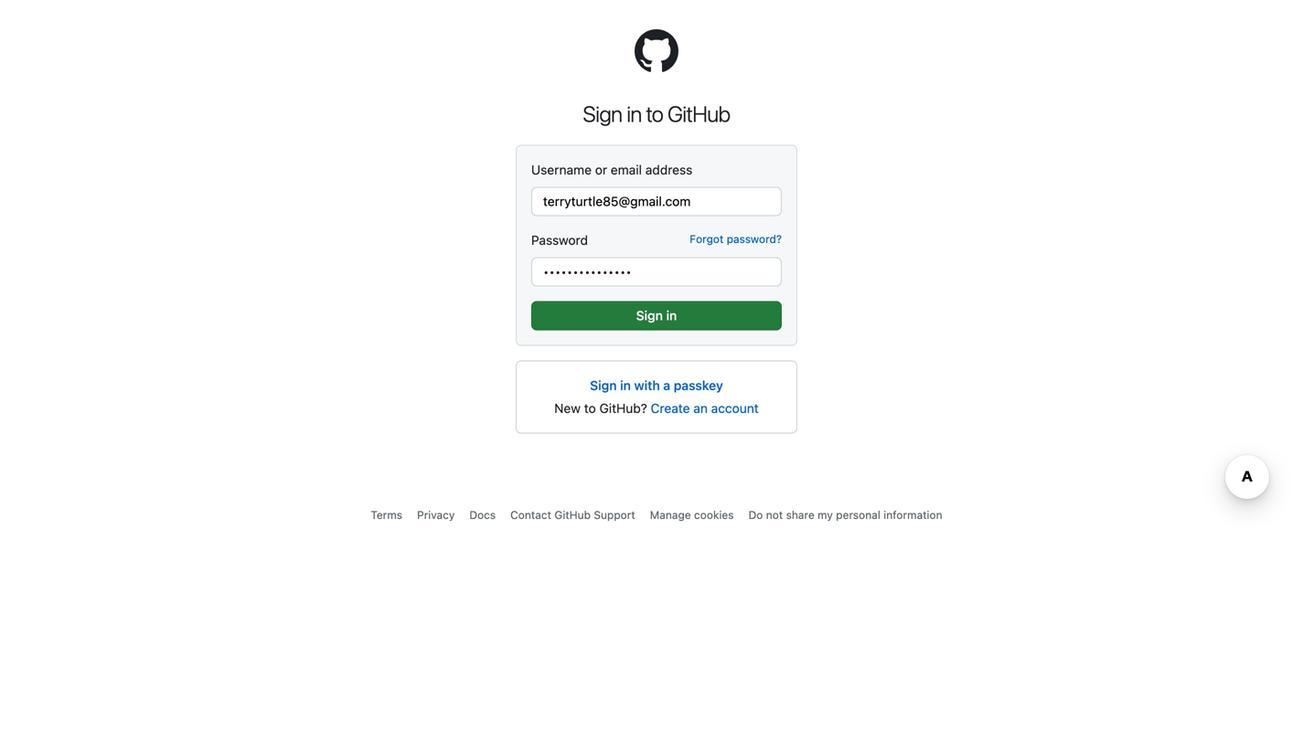 Task type: locate. For each thing, give the bounding box(es) containing it.
github right contact
[[555, 509, 591, 522]]

sign
[[583, 101, 622, 127], [590, 378, 617, 393]]

sign in with a passkey button
[[590, 377, 723, 395]]

0 vertical spatial sign
[[583, 101, 622, 127]]

1 vertical spatial github
[[555, 509, 591, 522]]

manage
[[650, 509, 691, 522]]

0 vertical spatial in
[[627, 101, 642, 127]]

in up email
[[627, 101, 642, 127]]

share
[[786, 509, 815, 522]]

manage cookies
[[650, 509, 734, 522]]

to
[[646, 101, 663, 127], [584, 401, 596, 416]]

0 vertical spatial github
[[668, 101, 730, 127]]

0 vertical spatial to
[[646, 101, 663, 127]]

sign up github?
[[590, 378, 617, 393]]

or
[[595, 162, 607, 177]]

personal
[[836, 509, 881, 522]]

to right new at the bottom left
[[584, 401, 596, 416]]

github
[[668, 101, 730, 127], [555, 509, 591, 522]]

docs
[[470, 509, 496, 522]]

github?
[[600, 401, 647, 416]]

1 horizontal spatial to
[[646, 101, 663, 127]]

terms
[[371, 509, 403, 522]]

to inside sign in with a passkey new to github? create an account
[[584, 401, 596, 416]]

1 horizontal spatial github
[[668, 101, 730, 127]]

sign up or
[[583, 101, 622, 127]]

None submit
[[531, 301, 782, 331]]

support
[[594, 509, 635, 522]]

passkey
[[674, 378, 723, 393]]

in inside sign in with a passkey new to github? create an account
[[620, 378, 631, 393]]

1 vertical spatial to
[[584, 401, 596, 416]]

create
[[651, 401, 690, 416]]

contact
[[511, 509, 552, 522]]

in for with
[[620, 378, 631, 393]]

account
[[711, 401, 759, 416]]

1 vertical spatial in
[[620, 378, 631, 393]]

contact github support link
[[511, 509, 635, 522]]

github up address
[[668, 101, 730, 127]]

sign inside sign in with a passkey new to github? create an account
[[590, 378, 617, 393]]

in
[[627, 101, 642, 127], [620, 378, 631, 393]]

in left with
[[620, 378, 631, 393]]

1 vertical spatial sign
[[590, 378, 617, 393]]

my
[[818, 509, 833, 522]]

privacy link
[[417, 509, 455, 522]]

information
[[884, 509, 943, 522]]

contact github support
[[511, 509, 635, 522]]

do
[[749, 509, 763, 522]]

0 horizontal spatial to
[[584, 401, 596, 416]]

to up address
[[646, 101, 663, 127]]

email
[[611, 162, 642, 177]]

forgot password?
[[690, 233, 782, 246]]



Task type: describe. For each thing, give the bounding box(es) containing it.
address
[[646, 162, 693, 177]]

terms link
[[371, 509, 403, 522]]

password
[[531, 233, 588, 248]]

not
[[766, 509, 783, 522]]

sign in with a passkey new to github? create an account
[[554, 378, 759, 416]]

a
[[663, 378, 671, 393]]

username or email address
[[531, 162, 693, 177]]

forgot password? link
[[690, 231, 782, 247]]

new
[[554, 401, 581, 416]]

homepage image
[[635, 29, 679, 73]]

with
[[634, 378, 660, 393]]

0 horizontal spatial github
[[555, 509, 591, 522]]

docs link
[[470, 509, 496, 522]]

do not share my personal information
[[749, 509, 943, 522]]

Username or email address text field
[[531, 187, 782, 216]]

an
[[694, 401, 708, 416]]

create an account link
[[651, 401, 759, 416]]

in for to
[[627, 101, 642, 127]]

sign for sign in to github
[[583, 101, 622, 127]]

Password password field
[[531, 257, 782, 287]]

do not share my personal information button
[[749, 507, 943, 524]]

sign for sign in with a passkey new to github? create an account
[[590, 378, 617, 393]]

manage cookies button
[[650, 507, 734, 524]]

forgot
[[690, 233, 724, 246]]

cookies
[[694, 509, 734, 522]]

password?
[[727, 233, 782, 246]]

privacy
[[417, 509, 455, 522]]

username
[[531, 162, 592, 177]]

sign in to github
[[583, 101, 730, 127]]



Task type: vqa. For each thing, say whether or not it's contained in the screenshot.
DO NOT SHARE MY PERSONAL INFORMATION button
yes



